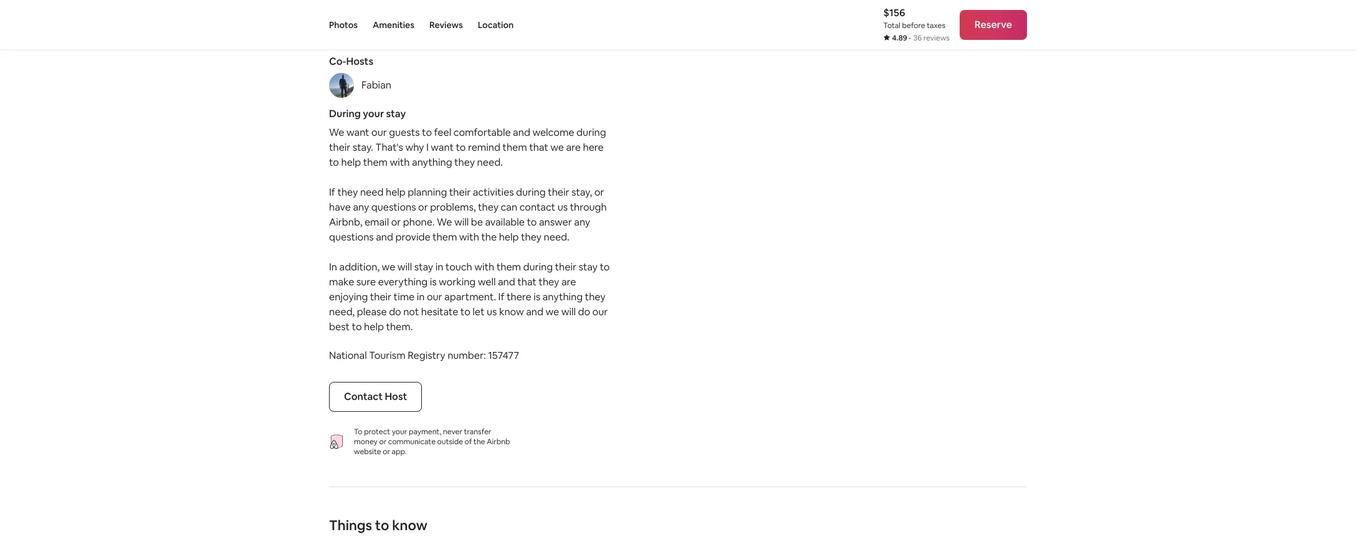 Task type: describe. For each thing, give the bounding box(es) containing it.
money
[[354, 437, 378, 447]]

0 horizontal spatial know
[[392, 516, 427, 534]]

enjoying
[[329, 290, 368, 303]]

time
[[394, 290, 415, 303]]

contact host link
[[329, 382, 422, 412]]

to down through
[[600, 260, 610, 273]]

comfortable
[[454, 126, 511, 139]]

$156 total before taxes
[[884, 6, 946, 31]]

if they need help planning their activities during their stay, or have any questions or problems, they can contact us through airbnb, email or phone. we will be available to answer any questions and provide them with the help they need.
[[329, 186, 607, 243]]

available
[[485, 215, 525, 229]]

touch
[[446, 260, 472, 273]]

to left remind
[[456, 141, 466, 154]]

total
[[884, 21, 901, 31]]

airbnb,
[[329, 215, 362, 229]]

stay.
[[353, 141, 373, 154]]

to protect your payment, never transfer money or communicate outside of the airbnb website or app.
[[354, 427, 510, 457]]

reviews
[[924, 33, 950, 43]]

the inside to protect your payment, never transfer money or communicate outside of the airbnb website or app.
[[474, 437, 485, 447]]

them.
[[386, 320, 413, 333]]

well
[[478, 275, 496, 288]]

through
[[570, 200, 607, 214]]

contact
[[344, 390, 383, 403]]

and down there
[[526, 305, 544, 318]]

we inside if they need help planning their activities during their stay, or have any questions or problems, they can contact us through airbnb, email or phone. we will be available to answer any questions and provide them with the help they need.
[[437, 215, 452, 229]]

here
[[583, 141, 604, 154]]

4.89
[[892, 33, 907, 43]]

the inside if they need help planning their activities during their stay, or have any questions or problems, they can contact us through airbnb, email or phone. we will be available to answer any questions and provide them with the help they need.
[[481, 230, 497, 243]]

during inside if they need help planning their activities during their stay, or have any questions or problems, they can contact us through airbnb, email or phone. we will be available to answer any questions and provide them with the help they need.
[[516, 186, 546, 199]]

national tourism registry number : 157477
[[329, 349, 519, 362]]

identity verified
[[347, 27, 419, 40]]

registry
[[408, 349, 445, 362]]

us inside if they need help planning their activities during their stay, or have any questions or problems, they can contact us through airbnb, email or phone. we will be available to answer any questions and provide them with the help they need.
[[558, 200, 568, 214]]

0 vertical spatial in
[[435, 260, 443, 273]]

need. inside we want our guests to feel comfortable and welcome during their stay. that's why i want to remind them that we are here to help them with anything they need.
[[477, 156, 503, 169]]

taxes
[[927, 21, 946, 31]]

2 horizontal spatial stay
[[579, 260, 598, 273]]

photos
[[329, 19, 358, 31]]

never
[[443, 427, 462, 437]]

protect
[[364, 427, 390, 437]]

with inside in addition, we will stay in touch with them during their stay to make sure everything is working well and that they are enjoying their time in our apartment. if there is anything they need, please do not hesitate to let us know and we will do our best to help them.
[[474, 260, 494, 273]]

will inside if they need help planning their activities during their stay, or have any questions or problems, they can contact us through airbnb, email or phone. we will be available to answer any questions and provide them with the help they need.
[[454, 215, 469, 229]]

0 vertical spatial want
[[347, 126, 369, 139]]

reviews
[[429, 19, 463, 31]]

to
[[354, 427, 363, 437]]

their inside we want our guests to feel comfortable and welcome during their stay. that's why i want to remind them that we are here to help them with anything they need.
[[329, 141, 351, 154]]

0 vertical spatial your
[[363, 107, 384, 120]]

phone.
[[403, 215, 435, 229]]

1 vertical spatial want
[[431, 141, 454, 154]]

contact host
[[344, 390, 407, 403]]

location button
[[478, 0, 514, 50]]

best
[[329, 320, 350, 333]]

have
[[329, 200, 351, 214]]

them down stay.
[[363, 156, 388, 169]]

help down available
[[499, 230, 519, 243]]

if inside in addition, we will stay in touch with them during their stay to make sure everything is working well and that they are enjoying their time in our apartment. if there is anything they need, please do not hesitate to let us know and we will do our best to help them.
[[498, 290, 505, 303]]

1 vertical spatial we
[[382, 260, 395, 273]]

addition,
[[339, 260, 380, 273]]

your inside to protect your payment, never transfer money or communicate outside of the airbnb website or app.
[[392, 427, 407, 437]]

with inside if they need help planning their activities during their stay, or have any questions or problems, they can contact us through airbnb, email or phone. we will be available to answer any questions and provide them with the help they need.
[[459, 230, 479, 243]]

co-
[[329, 55, 346, 68]]

guests
[[389, 126, 420, 139]]

during
[[329, 107, 361, 120]]

1 do from the left
[[389, 305, 401, 318]]

host
[[385, 390, 407, 403]]

please
[[357, 305, 387, 318]]

us inside in addition, we will stay in touch with them during their stay to make sure everything is working well and that they are enjoying their time in our apartment. if there is anything they need, please do not hesitate to let us know and we will do our best to help them.
[[487, 305, 497, 318]]

36
[[913, 33, 922, 43]]

not
[[403, 305, 419, 318]]

planning
[[408, 186, 447, 199]]

before
[[902, 21, 925, 31]]

fabian
[[362, 78, 391, 91]]

why
[[405, 141, 424, 154]]

transfer
[[464, 427, 491, 437]]

to inside if they need help planning their activities during their stay, or have any questions or problems, they can contact us through airbnb, email or phone. we will be available to answer any questions and provide them with the help they need.
[[527, 215, 537, 229]]

in addition, we will stay in touch with them during their stay to make sure everything is working well and that they are enjoying their time in our apartment. if there is anything they need, please do not hesitate to let us know and we will do our best to help them.
[[329, 260, 610, 333]]

provide
[[395, 230, 430, 243]]

be
[[471, 215, 483, 229]]

hesitate
[[421, 305, 458, 318]]

feel
[[434, 126, 451, 139]]

photos button
[[329, 0, 358, 50]]

of
[[465, 437, 472, 447]]

amenities button
[[373, 0, 414, 50]]

website
[[354, 447, 381, 457]]

1 vertical spatial questions
[[329, 230, 374, 243]]

help right need
[[386, 186, 406, 199]]

2 horizontal spatial will
[[561, 305, 576, 318]]

we inside we want our guests to feel comfortable and welcome during their stay. that's why i want to remind them that we are here to help them with anything they need.
[[329, 126, 344, 139]]

i
[[426, 141, 429, 154]]

0 horizontal spatial any
[[353, 200, 369, 214]]

2 vertical spatial we
[[546, 305, 559, 318]]

during for welcome
[[577, 126, 606, 139]]

and inside we want our guests to feel comfortable and welcome during their stay. that's why i want to remind them that we are here to help them with anything they need.
[[513, 126, 530, 139]]

everything
[[378, 275, 428, 288]]

and up there
[[498, 275, 515, 288]]

their left stay,
[[548, 186, 569, 199]]

identity
[[347, 27, 382, 40]]

communicate
[[388, 437, 436, 447]]

that inside we want our guests to feel comfortable and welcome during their stay. that's why i want to remind them that we are here to help them with anything they need.
[[529, 141, 548, 154]]

reserve button
[[960, 10, 1027, 40]]



Task type: locate. For each thing, give the bounding box(es) containing it.
in left touch
[[435, 260, 443, 273]]

airbnb
[[487, 437, 510, 447]]

remind
[[468, 141, 500, 154]]

are inside we want our guests to feel comfortable and welcome during their stay. that's why i want to remind them that we are here to help them with anything they need.
[[566, 141, 581, 154]]

2 vertical spatial will
[[561, 305, 576, 318]]

email
[[365, 215, 389, 229]]

that
[[529, 141, 548, 154], [518, 275, 537, 288]]

1 horizontal spatial any
[[574, 215, 590, 229]]

is left working
[[430, 275, 437, 288]]

1 vertical spatial we
[[437, 215, 452, 229]]

with down that's on the top
[[390, 156, 410, 169]]

0 vertical spatial our
[[372, 126, 387, 139]]

want right i
[[431, 141, 454, 154]]

your up app.
[[392, 427, 407, 437]]

need. down answer
[[544, 230, 570, 243]]

the down the "be"
[[481, 230, 497, 243]]

0 horizontal spatial your
[[363, 107, 384, 120]]

or left app.
[[383, 447, 390, 457]]

0 horizontal spatial us
[[487, 305, 497, 318]]

we inside we want our guests to feel comfortable and welcome during their stay. that's why i want to remind them that we are here to help them with anything they need.
[[551, 141, 564, 154]]

0 horizontal spatial our
[[372, 126, 387, 139]]

any down through
[[574, 215, 590, 229]]

reviews button
[[429, 0, 463, 50]]

co-hosts
[[329, 55, 373, 68]]

are down answer
[[562, 275, 576, 288]]

stay up guests at the top left
[[386, 107, 406, 120]]

2 vertical spatial during
[[523, 260, 553, 273]]

verified
[[384, 27, 419, 40]]

2 do from the left
[[578, 305, 590, 318]]

0 vertical spatial the
[[481, 230, 497, 243]]

2 horizontal spatial our
[[592, 305, 608, 318]]

1 horizontal spatial will
[[454, 215, 469, 229]]

1 horizontal spatial do
[[578, 305, 590, 318]]

0 vertical spatial questions
[[371, 200, 416, 214]]

or right the email
[[391, 215, 401, 229]]

0 horizontal spatial anything
[[412, 156, 452, 169]]

them inside in addition, we will stay in touch with them during their stay to make sure everything is working well and that they are enjoying their time in our apartment. if there is anything they need, please do not hesitate to let us know and we will do our best to help them.
[[497, 260, 521, 273]]

any
[[353, 200, 369, 214], [574, 215, 590, 229]]

us right let
[[487, 305, 497, 318]]

need,
[[329, 305, 355, 318]]

1 horizontal spatial need.
[[544, 230, 570, 243]]

if inside if they need help planning their activities during their stay, or have any questions or problems, they can contact us through airbnb, email or phone. we will be available to answer any questions and provide them with the help they need.
[[329, 186, 335, 199]]

they
[[454, 156, 475, 169], [337, 186, 358, 199], [478, 200, 499, 214], [521, 230, 542, 243], [539, 275, 559, 288], [585, 290, 606, 303]]

0 vertical spatial that
[[529, 141, 548, 154]]

answer
[[539, 215, 572, 229]]

know right things
[[392, 516, 427, 534]]

to right best
[[352, 320, 362, 333]]

to left let
[[461, 305, 471, 318]]

our
[[372, 126, 387, 139], [427, 290, 442, 303], [592, 305, 608, 318]]

know inside in addition, we will stay in touch with them during their stay to make sure everything is working well and that they are enjoying their time in our apartment. if there is anything they need, please do not hesitate to let us know and we will do our best to help them.
[[499, 305, 524, 318]]

is
[[430, 275, 437, 288], [534, 290, 540, 303]]

or right stay,
[[594, 186, 604, 199]]

them inside if they need help planning their activities during their stay, or have any questions or problems, they can contact us through airbnb, email or phone. we will be available to answer any questions and provide them with the help they need.
[[433, 230, 457, 243]]

if up have
[[329, 186, 335, 199]]

your
[[363, 107, 384, 120], [392, 427, 407, 437]]

know
[[499, 305, 524, 318], [392, 516, 427, 534]]

want
[[347, 126, 369, 139], [431, 141, 454, 154]]

to right things
[[375, 516, 389, 534]]

with up well
[[474, 260, 494, 273]]

during inside in addition, we will stay in touch with them during their stay to make sure everything is working well and that they are enjoying their time in our apartment. if there is anything they need, please do not hesitate to let us know and we will do our best to help them.
[[523, 260, 553, 273]]

things to know
[[329, 516, 427, 534]]

stay up 'everything'
[[414, 260, 433, 273]]

and
[[513, 126, 530, 139], [376, 230, 393, 243], [498, 275, 515, 288], [526, 305, 544, 318]]

outside
[[437, 437, 463, 447]]

we want our guests to feel comfortable and welcome during their stay. that's why i want to remind them that we are here to help them with anything they need.
[[329, 126, 606, 169]]

0 vertical spatial us
[[558, 200, 568, 214]]

them
[[503, 141, 527, 154], [363, 156, 388, 169], [433, 230, 457, 243], [497, 260, 521, 273]]

that up there
[[518, 275, 537, 288]]

them right remind
[[503, 141, 527, 154]]

during up here
[[577, 126, 606, 139]]

0 vertical spatial will
[[454, 215, 469, 229]]

0 vertical spatial if
[[329, 186, 335, 199]]

anything down i
[[412, 156, 452, 169]]

in
[[329, 260, 337, 273]]

1 horizontal spatial know
[[499, 305, 524, 318]]

0 vertical spatial need.
[[477, 156, 503, 169]]

are left here
[[566, 141, 581, 154]]

1 vertical spatial the
[[474, 437, 485, 447]]

we down the during
[[329, 126, 344, 139]]

1 vertical spatial are
[[562, 275, 576, 288]]

1 vertical spatial in
[[417, 290, 425, 303]]

the right of
[[474, 437, 485, 447]]

need.
[[477, 156, 503, 169], [544, 230, 570, 243]]

1 vertical spatial with
[[459, 230, 479, 243]]

or right money
[[379, 437, 387, 447]]

hosts
[[346, 55, 373, 68]]

can
[[501, 200, 517, 214]]

we down problems,
[[437, 215, 452, 229]]

1 horizontal spatial is
[[534, 290, 540, 303]]

help down stay.
[[341, 156, 361, 169]]

location
[[478, 19, 514, 31]]

and down the email
[[376, 230, 393, 243]]

1 horizontal spatial our
[[427, 290, 442, 303]]

want up stay.
[[347, 126, 369, 139]]

1 horizontal spatial if
[[498, 290, 505, 303]]

1 vertical spatial your
[[392, 427, 407, 437]]

·
[[909, 33, 911, 43]]

their down answer
[[555, 260, 577, 273]]

their up please
[[370, 290, 392, 303]]

0 horizontal spatial do
[[389, 305, 401, 318]]

things
[[329, 516, 372, 534]]

1 vertical spatial need.
[[544, 230, 570, 243]]

are inside in addition, we will stay in touch with them during their stay to make sure everything is working well and that they are enjoying their time in our apartment. if there is anything they need, please do not hesitate to let us know and we will do our best to help them.
[[562, 275, 576, 288]]

any down need
[[353, 200, 369, 214]]

0 vertical spatial know
[[499, 305, 524, 318]]

0 vertical spatial anything
[[412, 156, 452, 169]]

0 horizontal spatial we
[[329, 126, 344, 139]]

contact
[[520, 200, 555, 214]]

to down contact on the top left of page
[[527, 215, 537, 229]]

app.
[[392, 447, 407, 457]]

during inside we want our guests to feel comfortable and welcome during their stay. that's why i want to remind them that we are here to help them with anything they need.
[[577, 126, 606, 139]]

157477
[[488, 349, 519, 362]]

1 horizontal spatial want
[[431, 141, 454, 154]]

they inside we want our guests to feel comfortable and welcome during their stay. that's why i want to remind them that we are here to help them with anything they need.
[[454, 156, 475, 169]]

fabian is a superhost. learn more about fabian. image
[[329, 73, 354, 98], [329, 73, 354, 98]]

and left welcome
[[513, 126, 530, 139]]

with
[[390, 156, 410, 169], [459, 230, 479, 243], [474, 260, 494, 273]]

apartment.
[[444, 290, 496, 303]]

0 horizontal spatial need.
[[477, 156, 503, 169]]

0 horizontal spatial stay
[[386, 107, 406, 120]]

will
[[454, 215, 469, 229], [398, 260, 412, 273], [561, 305, 576, 318]]

1 horizontal spatial stay
[[414, 260, 433, 273]]

welcome
[[533, 126, 574, 139]]

0 horizontal spatial if
[[329, 186, 335, 199]]

1 horizontal spatial we
[[437, 215, 452, 229]]

1 vertical spatial during
[[516, 186, 546, 199]]

is right there
[[534, 290, 540, 303]]

anything right there
[[543, 290, 583, 303]]

during up there
[[523, 260, 553, 273]]

0 vertical spatial during
[[577, 126, 606, 139]]

need. down remind
[[477, 156, 503, 169]]

working
[[439, 275, 476, 288]]

1 vertical spatial our
[[427, 290, 442, 303]]

sure
[[356, 275, 376, 288]]

1 vertical spatial if
[[498, 290, 505, 303]]

stay,
[[572, 186, 592, 199]]

that inside in addition, we will stay in touch with them during their stay to make sure everything is working well and that they are enjoying their time in our apartment. if there is anything they need, please do not hesitate to let us know and we will do our best to help them.
[[518, 275, 537, 288]]

help inside in addition, we will stay in touch with them during their stay to make sure everything is working well and that they are enjoying their time in our apartment. if there is anything they need, please do not hesitate to let us know and we will do our best to help them.
[[364, 320, 384, 333]]

anything inside we want our guests to feel comfortable and welcome during their stay. that's why i want to remind them that we are here to help them with anything they need.
[[412, 156, 452, 169]]

problems,
[[430, 200, 476, 214]]

in
[[435, 260, 443, 273], [417, 290, 425, 303]]

during up contact on the top left of page
[[516, 186, 546, 199]]

1 horizontal spatial in
[[435, 260, 443, 273]]

during your stay
[[329, 107, 406, 120]]

0 vertical spatial are
[[566, 141, 581, 154]]

1 vertical spatial anything
[[543, 290, 583, 303]]

if left there
[[498, 290, 505, 303]]

0 vertical spatial is
[[430, 275, 437, 288]]

reserve
[[975, 18, 1012, 31]]

help
[[341, 156, 361, 169], [386, 186, 406, 199], [499, 230, 519, 243], [364, 320, 384, 333]]

stay down through
[[579, 260, 598, 273]]

need
[[360, 186, 384, 199]]

2 vertical spatial with
[[474, 260, 494, 273]]

0 vertical spatial any
[[353, 200, 369, 214]]

if
[[329, 186, 335, 199], [498, 290, 505, 303]]

0 vertical spatial we
[[329, 126, 344, 139]]

help inside we want our guests to feel comfortable and welcome during their stay. that's why i want to remind them that we are here to help them with anything they need.
[[341, 156, 361, 169]]

tourism
[[369, 349, 406, 362]]

their left stay.
[[329, 141, 351, 154]]

0 vertical spatial with
[[390, 156, 410, 169]]

1 vertical spatial is
[[534, 290, 540, 303]]

our inside we want our guests to feel comfortable and welcome during their stay. that's why i want to remind them that we are here to help them with anything they need.
[[372, 126, 387, 139]]

amenities
[[373, 19, 414, 31]]

their
[[329, 141, 351, 154], [449, 186, 471, 199], [548, 186, 569, 199], [555, 260, 577, 273], [370, 290, 392, 303]]

that down welcome
[[529, 141, 548, 154]]

payment,
[[409, 427, 441, 437]]

anything inside in addition, we will stay in touch with them during their stay to make sure everything is working well and that they are enjoying their time in our apartment. if there is anything they need, please do not hesitate to let us know and we will do our best to help them.
[[543, 290, 583, 303]]

help down please
[[364, 320, 384, 333]]

questions up the email
[[371, 200, 416, 214]]

questions
[[371, 200, 416, 214], [329, 230, 374, 243]]

with inside we want our guests to feel comfortable and welcome during their stay. that's why i want to remind them that we are here to help them with anything they need.
[[390, 156, 410, 169]]

them up there
[[497, 260, 521, 273]]

2 vertical spatial our
[[592, 305, 608, 318]]

during for them
[[523, 260, 553, 273]]

in right time
[[417, 290, 425, 303]]

activities
[[473, 186, 514, 199]]

:
[[484, 349, 486, 362]]

1 vertical spatial any
[[574, 215, 590, 229]]

that's
[[376, 141, 403, 154]]

0 horizontal spatial want
[[347, 126, 369, 139]]

4.89 · 36 reviews
[[892, 33, 950, 43]]

1 vertical spatial us
[[487, 305, 497, 318]]

1 horizontal spatial anything
[[543, 290, 583, 303]]

there
[[507, 290, 531, 303]]

1 vertical spatial know
[[392, 516, 427, 534]]

1 vertical spatial will
[[398, 260, 412, 273]]

0 horizontal spatial is
[[430, 275, 437, 288]]

to up i
[[422, 126, 432, 139]]

0 vertical spatial we
[[551, 141, 564, 154]]

1 horizontal spatial your
[[392, 427, 407, 437]]

0 horizontal spatial will
[[398, 260, 412, 273]]

need. inside if they need help planning their activities during their stay, or have any questions or problems, they can contact us through airbnb, email or phone. we will be available to answer any questions and provide them with the help they need.
[[544, 230, 570, 243]]

us up answer
[[558, 200, 568, 214]]

them down phone.
[[433, 230, 457, 243]]

let
[[473, 305, 485, 318]]

your right the during
[[363, 107, 384, 120]]

0 horizontal spatial in
[[417, 290, 425, 303]]

national
[[329, 349, 367, 362]]

and inside if they need help planning their activities during their stay, or have any questions or problems, they can contact us through airbnb, email or phone. we will be available to answer any questions and provide them with the help they need.
[[376, 230, 393, 243]]

to up have
[[329, 156, 339, 169]]

questions down airbnb, at the top of the page
[[329, 230, 374, 243]]

number
[[448, 349, 484, 362]]

we
[[329, 126, 344, 139], [437, 215, 452, 229]]

1 horizontal spatial us
[[558, 200, 568, 214]]

or up phone.
[[418, 200, 428, 214]]

do
[[389, 305, 401, 318], [578, 305, 590, 318]]

their up problems,
[[449, 186, 471, 199]]

with down the "be"
[[459, 230, 479, 243]]

know down there
[[499, 305, 524, 318]]

make
[[329, 275, 354, 288]]

1 vertical spatial that
[[518, 275, 537, 288]]



Task type: vqa. For each thing, say whether or not it's contained in the screenshot.
Spaces at the right top of the page
no



